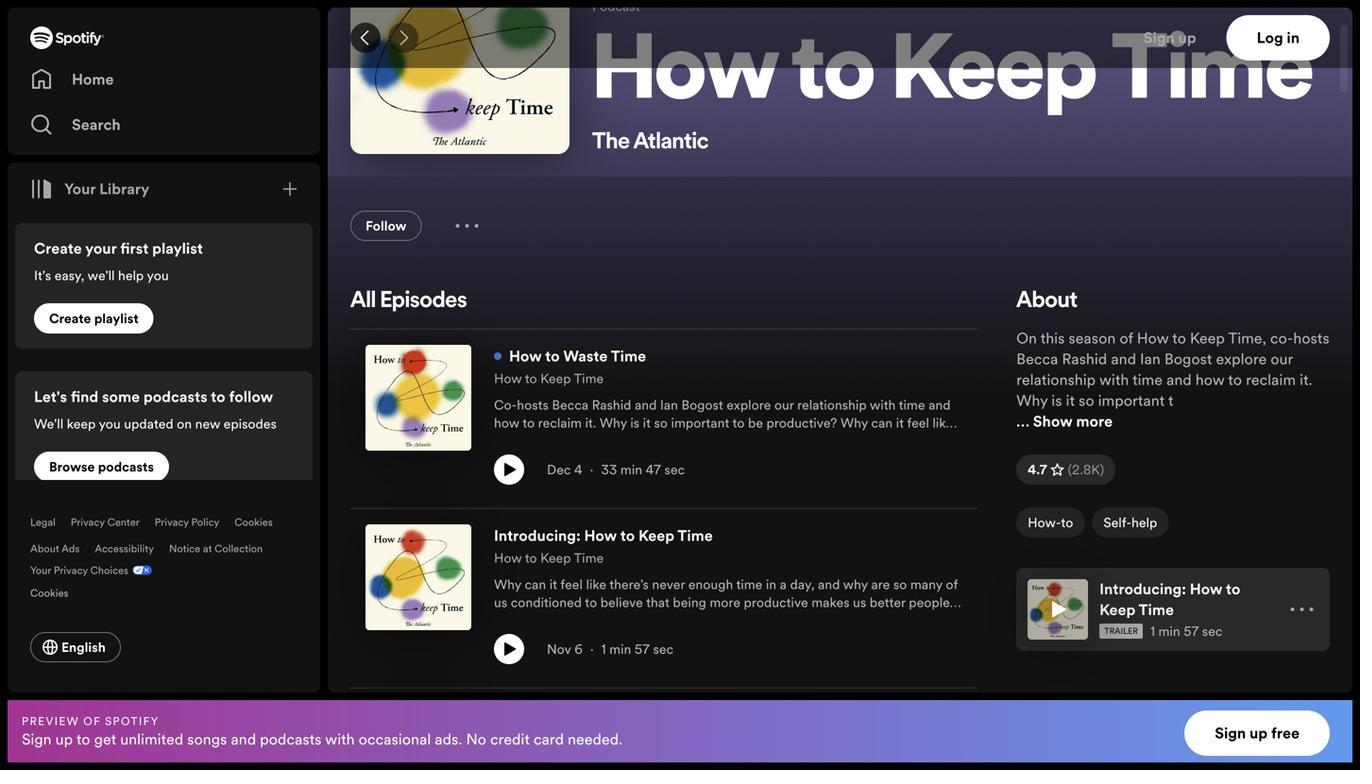 Task type: describe. For each thing, give the bounding box(es) containing it.
new episode image
[[494, 352, 502, 360]]

accessibility link
[[95, 541, 154, 556]]

some
[[102, 387, 140, 407]]

about ads link
[[30, 541, 80, 556]]

create playlist button
[[34, 303, 154, 334]]

let's
[[34, 387, 67, 407]]

accessibility
[[95, 541, 154, 556]]

go forward image
[[396, 30, 411, 45]]

57 for nov 6
[[635, 640, 650, 658]]

sign up button
[[1137, 15, 1227, 60]]

waste
[[564, 346, 608, 367]]

find
[[71, 387, 98, 407]]

you for first
[[147, 266, 169, 284]]

6
[[575, 640, 583, 658]]

we'll
[[88, 266, 115, 284]]

introducing: for introducing: how to keep time how to keep time
[[494, 525, 581, 546]]

reclaim
[[1246, 369, 1297, 390]]

0 vertical spatial how to keep time
[[593, 30, 1315, 120]]

playlist inside create your first playlist it's easy, we'll help you
[[152, 238, 203, 259]]

legal link
[[30, 515, 56, 529]]

collection
[[215, 541, 263, 556]]

your for your privacy choices
[[30, 563, 51, 577]]

to inside introducing: how to keep time
[[1226, 579, 1241, 600]]

1 min 57 sec for nov 6
[[602, 640, 674, 658]]

english button
[[30, 632, 121, 662]]

log
[[1257, 27, 1284, 48]]

time
[[1133, 369, 1163, 390]]

explore
[[1217, 349, 1267, 369]]

dec 4
[[547, 461, 583, 479]]

unlimited
[[120, 729, 184, 750]]

nov
[[547, 640, 571, 658]]

keep inside "on this season of how to keep time, co-hosts becca rashid and ian bogost explore our relationship with time and how to reclaim it. why is it so important t … show more"
[[1191, 328, 1226, 349]]

how
[[1196, 369, 1225, 390]]

)
[[1101, 461, 1105, 479]]

your privacy choices
[[30, 563, 129, 577]]

Self-help checkbox
[[1093, 507, 1169, 538]]

(
[[1068, 461, 1073, 479]]

important
[[1099, 390, 1165, 411]]

sign for sign up
[[1144, 27, 1175, 48]]

california consumer privacy act (ccpa) opt-out icon image
[[129, 563, 152, 581]]

you for some
[[99, 415, 121, 433]]

with inside "on this season of how to keep time, co-hosts becca rashid and ian bogost explore our relationship with time and how to reclaim it. why is it so important t … show more"
[[1100, 369, 1130, 390]]

trailer element
[[1100, 624, 1143, 639]]

follow
[[366, 217, 407, 235]]

your
[[85, 238, 117, 259]]

how to waste time image
[[366, 345, 472, 451]]

time,
[[1229, 328, 1267, 349]]

introducing: for introducing: how to keep time
[[1100, 579, 1187, 600]]

search
[[72, 114, 121, 135]]

about for about ads
[[30, 541, 59, 556]]

of inside preview of spotify sign up to get unlimited songs and podcasts with occasional ads. no credit card needed.
[[83, 713, 101, 729]]

policy
[[191, 515, 220, 529]]

hosts
[[1294, 328, 1330, 349]]

choices
[[90, 563, 129, 577]]

0 horizontal spatial introducing: how to keep time image
[[366, 524, 472, 630]]

songs
[[187, 729, 227, 750]]

let's find some podcasts to follow we'll keep you updated on new episodes
[[34, 387, 277, 433]]

0 horizontal spatial cookies link
[[30, 581, 84, 602]]

4.7
[[1028, 461, 1048, 479]]

english
[[61, 638, 106, 656]]

log in
[[1257, 27, 1300, 48]]

becca
[[1017, 349, 1059, 369]]

more
[[1077, 411, 1113, 432]]

atlantic
[[634, 131, 709, 154]]

and inside preview of spotify sign up to get unlimited songs and podcasts with occasional ads. no credit card needed.
[[231, 729, 256, 750]]

about ads
[[30, 541, 80, 556]]

notice at collection
[[169, 541, 263, 556]]

top bar and user menu element
[[328, 8, 1353, 68]]

2 horizontal spatial and
[[1167, 369, 1192, 390]]

time inside introducing: how to keep time
[[1139, 600, 1175, 620]]

introducing: how to keep time link
[[494, 524, 713, 547]]

privacy center
[[71, 515, 140, 529]]

podcasts inside let's find some podcasts to follow we'll keep you updated on new episodes
[[144, 387, 208, 407]]

1 vertical spatial how to keep time
[[494, 369, 604, 387]]

season
[[1069, 328, 1116, 349]]

new
[[195, 415, 220, 433]]

center
[[107, 515, 140, 529]]

help inside create your first playlist it's easy, we'll help you
[[118, 266, 144, 284]]

…
[[1017, 411, 1030, 432]]

ads
[[62, 541, 80, 556]]

episodes
[[224, 415, 277, 433]]

log in button
[[1227, 15, 1331, 60]]

min for dec 4
[[621, 461, 643, 479]]

cookies for right cookies link
[[235, 515, 273, 529]]

home
[[72, 69, 114, 90]]

browse
[[49, 458, 95, 476]]

1 horizontal spatial introducing: how to keep time image
[[1028, 579, 1089, 640]]

updated
[[124, 415, 174, 433]]

our
[[1271, 349, 1294, 369]]

privacy for privacy policy
[[155, 515, 189, 529]]

sec for dec 4
[[665, 461, 685, 479]]

33 min 47 sec
[[601, 461, 685, 479]]

the atlantic
[[593, 131, 709, 154]]

57 for trailer
[[1184, 622, 1199, 640]]

introducing: how to keep time how to keep time
[[494, 525, 713, 567]]

bogost
[[1165, 349, 1213, 369]]

how to keep time link for nov 6
[[494, 547, 604, 568]]

no
[[466, 729, 487, 750]]

privacy for privacy center
[[71, 515, 105, 529]]

2.8k
[[1073, 461, 1101, 479]]

create for your
[[34, 238, 82, 259]]

how to waste time
[[509, 346, 646, 367]]

we'll
[[34, 415, 63, 433]]

about for about
[[1017, 290, 1078, 313]]

browse podcasts link
[[34, 452, 169, 482]]



Task type: vqa. For each thing, say whether or not it's contained in the screenshot.
Legal link
yes



Task type: locate. For each thing, give the bounding box(es) containing it.
0 vertical spatial how to keep time link
[[494, 368, 604, 388]]

help inside 'option'
[[1132, 514, 1158, 532]]

how inside "on this season of how to keep time, co-hosts becca rashid and ian bogost explore our relationship with time and how to reclaim it. why is it so important t … show more"
[[1138, 328, 1169, 349]]

keep
[[67, 415, 96, 433]]

library
[[99, 179, 149, 199]]

1 horizontal spatial sign
[[1144, 27, 1175, 48]]

( 2.8k )
[[1068, 461, 1105, 479]]

4
[[574, 461, 583, 479]]

up for sign up free
[[1250, 723, 1268, 744]]

podcasts right songs at left bottom
[[260, 729, 322, 750]]

introducing: down dec
[[494, 525, 581, 546]]

0 horizontal spatial your
[[30, 563, 51, 577]]

credit
[[490, 729, 530, 750]]

min for nov 6
[[610, 640, 632, 658]]

playlist inside the create playlist button
[[94, 309, 139, 327]]

of left ian
[[1120, 328, 1134, 349]]

sec for trailer
[[1203, 622, 1223, 640]]

playlist
[[152, 238, 203, 259], [94, 309, 139, 327]]

spotify image
[[30, 26, 104, 49]]

rashid
[[1063, 349, 1108, 369]]

introducing: how to keep time
[[1100, 579, 1241, 620]]

1 vertical spatial of
[[83, 713, 101, 729]]

create inside create your first playlist it's easy, we'll help you
[[34, 238, 82, 259]]

1 for trailer
[[1151, 622, 1156, 640]]

go back image
[[358, 30, 373, 45]]

and left how
[[1167, 369, 1192, 390]]

1 horizontal spatial 57
[[1184, 622, 1199, 640]]

1 vertical spatial cookies
[[30, 586, 69, 600]]

1 horizontal spatial playlist
[[152, 238, 203, 259]]

sign inside sign up free button
[[1215, 723, 1247, 744]]

privacy
[[71, 515, 105, 529], [155, 515, 189, 529], [54, 563, 88, 577]]

min left 47
[[621, 461, 643, 479]]

how to keep time link
[[494, 368, 604, 388], [494, 547, 604, 568]]

with inside preview of spotify sign up to get unlimited songs and podcasts with occasional ads. no credit card needed.
[[325, 729, 355, 750]]

1 vertical spatial you
[[99, 415, 121, 433]]

sec right 47
[[665, 461, 685, 479]]

your library button
[[23, 170, 157, 208]]

privacy up notice
[[155, 515, 189, 529]]

up inside top bar and user menu element
[[1179, 27, 1197, 48]]

podcasts down the updated
[[98, 458, 154, 476]]

sec
[[665, 461, 685, 479], [1203, 622, 1223, 640], [653, 640, 674, 658]]

1 min 57 sec down introducing: how to keep time
[[1151, 622, 1223, 640]]

0 vertical spatial your
[[64, 179, 96, 199]]

1 horizontal spatial about
[[1017, 290, 1078, 313]]

1 min 57 sec right 6
[[602, 640, 674, 658]]

cookies
[[235, 515, 273, 529], [30, 586, 69, 600]]

0 horizontal spatial up
[[55, 729, 73, 750]]

needed.
[[568, 729, 623, 750]]

0 horizontal spatial and
[[231, 729, 256, 750]]

0 vertical spatial you
[[147, 266, 169, 284]]

1 horizontal spatial introducing:
[[1100, 579, 1187, 600]]

1 vertical spatial with
[[325, 729, 355, 750]]

0 vertical spatial introducing:
[[494, 525, 581, 546]]

1 vertical spatial playlist
[[94, 309, 139, 327]]

min right 6
[[610, 640, 632, 658]]

up for sign up
[[1179, 27, 1197, 48]]

you inside let's find some podcasts to follow we'll keep you updated on new episodes
[[99, 415, 121, 433]]

cookies link down your privacy choices button
[[30, 581, 84, 602]]

you inside create your first playlist it's easy, we'll help you
[[147, 266, 169, 284]]

your down the about ads
[[30, 563, 51, 577]]

about inside main element
[[30, 541, 59, 556]]

and left ian
[[1112, 349, 1137, 369]]

your inside button
[[64, 179, 96, 199]]

1 right 6
[[602, 640, 606, 658]]

occasional
[[359, 729, 431, 750]]

1 horizontal spatial 1
[[1151, 622, 1156, 640]]

your
[[64, 179, 96, 199], [30, 563, 51, 577]]

easy,
[[55, 266, 85, 284]]

create up easy,
[[34, 238, 82, 259]]

1 vertical spatial help
[[1132, 514, 1158, 532]]

follow button
[[351, 211, 422, 241]]

0 horizontal spatial you
[[99, 415, 121, 433]]

min for trailer
[[1159, 622, 1181, 640]]

this
[[1041, 328, 1065, 349]]

about
[[1017, 290, 1078, 313], [30, 541, 59, 556]]

introducing: inside introducing: how to keep time
[[1100, 579, 1187, 600]]

search link
[[30, 106, 298, 144]]

cookies down your privacy choices button
[[30, 586, 69, 600]]

preview
[[22, 713, 79, 729]]

0 horizontal spatial cookies
[[30, 586, 69, 600]]

dec
[[547, 461, 571, 479]]

on
[[177, 415, 192, 433]]

1 horizontal spatial 1 min 57 sec
[[1151, 622, 1223, 640]]

0 vertical spatial cookies link
[[235, 515, 273, 529]]

0 horizontal spatial about
[[30, 541, 59, 556]]

0 vertical spatial of
[[1120, 328, 1134, 349]]

0 horizontal spatial playlist
[[94, 309, 139, 327]]

how inside introducing: how to keep time
[[1190, 579, 1223, 600]]

sec right 6
[[653, 640, 674, 658]]

up left log
[[1179, 27, 1197, 48]]

self-help link
[[1093, 507, 1169, 545]]

0 horizontal spatial 1
[[602, 640, 606, 658]]

and right songs at left bottom
[[231, 729, 256, 750]]

why
[[1017, 390, 1048, 411]]

0 vertical spatial cookies
[[235, 515, 273, 529]]

with left time
[[1100, 369, 1130, 390]]

1 horizontal spatial your
[[64, 179, 96, 199]]

preview of spotify sign up to get unlimited songs and podcasts with occasional ads. no credit card needed.
[[22, 713, 623, 750]]

with left occasional
[[325, 729, 355, 750]]

1 horizontal spatial help
[[1132, 514, 1158, 532]]

introducing: up trailer
[[1100, 579, 1187, 600]]

playlist down we'll at the left
[[94, 309, 139, 327]]

cookies up collection
[[235, 515, 273, 529]]

57 right 6
[[635, 640, 650, 658]]

0 vertical spatial create
[[34, 238, 82, 259]]

relationship
[[1017, 369, 1096, 390]]

spotify
[[105, 713, 159, 729]]

how-to link
[[1017, 507, 1085, 545]]

how to keep time link for dec 4
[[494, 368, 604, 388]]

how to waste time link
[[494, 345, 646, 368]]

0 vertical spatial about
[[1017, 290, 1078, 313]]

all
[[351, 290, 376, 313]]

on
[[1017, 328, 1038, 349]]

0 horizontal spatial sign
[[22, 729, 52, 750]]

0 horizontal spatial 1 min 57 sec
[[602, 640, 674, 658]]

1 how to keep time link from the top
[[494, 368, 604, 388]]

1 horizontal spatial with
[[1100, 369, 1130, 390]]

1 min 57 sec
[[1151, 622, 1223, 640], [602, 640, 674, 658]]

ian
[[1141, 349, 1161, 369]]

help
[[118, 266, 144, 284], [1132, 514, 1158, 532]]

2 horizontal spatial up
[[1250, 723, 1268, 744]]

1 vertical spatial create
[[49, 309, 91, 327]]

on this season of how to keep time, co-hosts becca rashid and ian bogost explore our relationship with time and how to reclaim it. why is it so important t … show more
[[1017, 328, 1330, 432]]

legal
[[30, 515, 56, 529]]

sign up
[[1144, 27, 1197, 48]]

you down first
[[147, 266, 169, 284]]

1 vertical spatial cookies link
[[30, 581, 84, 602]]

how to keep time image
[[351, 0, 570, 154]]

1 horizontal spatial and
[[1112, 349, 1137, 369]]

self-
[[1104, 514, 1132, 532]]

create playlist
[[49, 309, 139, 327]]

1 horizontal spatial cookies link
[[235, 515, 273, 529]]

introducing: inside 'introducing: how to keep time how to keep time'
[[494, 525, 581, 546]]

your library
[[64, 179, 149, 199]]

1 right trailer element
[[1151, 622, 1156, 640]]

2 horizontal spatial sign
[[1215, 723, 1247, 744]]

sign for sign up free
[[1215, 723, 1247, 744]]

privacy down the ads
[[54, 563, 88, 577]]

nov 6
[[547, 640, 583, 658]]

of inside "on this season of how to keep time, co-hosts becca rashid and ian bogost explore our relationship with time and how to reclaim it. why is it so important t … show more"
[[1120, 328, 1134, 349]]

you right keep
[[99, 415, 121, 433]]

how
[[593, 30, 778, 120], [1138, 328, 1169, 349], [509, 346, 542, 367], [494, 369, 522, 387], [585, 525, 617, 546], [494, 549, 522, 567], [1190, 579, 1223, 600]]

1 horizontal spatial you
[[147, 266, 169, 284]]

min down introducing: how to keep time
[[1159, 622, 1181, 640]]

podcasts inside preview of spotify sign up to get unlimited songs and podcasts with occasional ads. no credit card needed.
[[260, 729, 322, 750]]

you
[[147, 266, 169, 284], [99, 415, 121, 433]]

is
[[1052, 390, 1063, 411]]

0 horizontal spatial 57
[[635, 640, 650, 658]]

0 vertical spatial podcasts
[[144, 387, 208, 407]]

free
[[1272, 723, 1300, 744]]

to inside preview of spotify sign up to get unlimited songs and podcasts with occasional ads. no credit card needed.
[[76, 729, 90, 750]]

2 how to keep time link from the top
[[494, 547, 604, 568]]

playlist right first
[[152, 238, 203, 259]]

notice at collection link
[[169, 541, 263, 556]]

t
[[1169, 390, 1174, 411]]

0 horizontal spatial introducing:
[[494, 525, 581, 546]]

your for your library
[[64, 179, 96, 199]]

up inside preview of spotify sign up to get unlimited songs and podcasts with occasional ads. no credit card needed.
[[55, 729, 73, 750]]

up left 'free'
[[1250, 723, 1268, 744]]

1 vertical spatial how to keep time link
[[494, 547, 604, 568]]

1 min 57 sec for trailer
[[1151, 622, 1223, 640]]

how to keep time link down how to waste time
[[494, 368, 604, 388]]

sign inside sign up button
[[1144, 27, 1175, 48]]

1
[[1151, 622, 1156, 640], [602, 640, 606, 658]]

about up 'this'
[[1017, 290, 1078, 313]]

57 down introducing: how to keep time
[[1184, 622, 1199, 640]]

1 vertical spatial introducing:
[[1100, 579, 1187, 600]]

create down easy,
[[49, 309, 91, 327]]

co-
[[1271, 328, 1294, 349]]

0 horizontal spatial with
[[325, 729, 355, 750]]

your left library
[[64, 179, 96, 199]]

of left spotify
[[83, 713, 101, 729]]

1 vertical spatial about
[[30, 541, 59, 556]]

2 vertical spatial podcasts
[[260, 729, 322, 750]]

1 horizontal spatial up
[[1179, 27, 1197, 48]]

up left get at bottom left
[[55, 729, 73, 750]]

about left the ads
[[30, 541, 59, 556]]

1 vertical spatial podcasts
[[98, 458, 154, 476]]

episodes
[[380, 290, 467, 313]]

sign inside preview of spotify sign up to get unlimited songs and podcasts with occasional ads. no credit card needed.
[[22, 729, 52, 750]]

0 vertical spatial help
[[118, 266, 144, 284]]

0 horizontal spatial of
[[83, 713, 101, 729]]

to inside option
[[1062, 514, 1074, 532]]

cookies link up collection
[[235, 515, 273, 529]]

it.
[[1300, 369, 1313, 390]]

how-to
[[1028, 514, 1074, 532]]

at
[[203, 541, 212, 556]]

podcasts up "on"
[[144, 387, 208, 407]]

0 vertical spatial playlist
[[152, 238, 203, 259]]

create for playlist
[[49, 309, 91, 327]]

sec down introducing: how to keep time
[[1203, 622, 1223, 640]]

1 horizontal spatial cookies
[[235, 515, 273, 529]]

47
[[646, 461, 661, 479]]

card
[[534, 729, 564, 750]]

1 for nov 6
[[602, 640, 606, 658]]

cookies for the leftmost cookies link
[[30, 586, 69, 600]]

it
[[1066, 390, 1075, 411]]

create inside button
[[49, 309, 91, 327]]

with
[[1100, 369, 1130, 390], [325, 729, 355, 750]]

1 horizontal spatial of
[[1120, 328, 1134, 349]]

to
[[792, 30, 876, 120], [1173, 328, 1187, 349], [545, 346, 560, 367], [525, 369, 537, 387], [1229, 369, 1243, 390], [211, 387, 225, 407], [1062, 514, 1074, 532], [621, 525, 635, 546], [525, 549, 537, 567], [1226, 579, 1241, 600], [76, 729, 90, 750]]

57
[[1184, 622, 1199, 640], [635, 640, 650, 658]]

main element
[[8, 8, 320, 693]]

How-to checkbox
[[1017, 507, 1085, 538]]

33
[[601, 461, 617, 479]]

show
[[1034, 411, 1073, 432]]

keep
[[892, 30, 1098, 120], [1191, 328, 1226, 349], [541, 369, 571, 387], [639, 525, 675, 546], [541, 549, 571, 567], [1100, 600, 1136, 620]]

self-help
[[1104, 514, 1158, 532]]

of
[[1120, 328, 1134, 349], [83, 713, 101, 729]]

1 vertical spatial your
[[30, 563, 51, 577]]

0 horizontal spatial help
[[118, 266, 144, 284]]

0 vertical spatial with
[[1100, 369, 1130, 390]]

get
[[94, 729, 116, 750]]

keep inside introducing: how to keep time
[[1100, 600, 1136, 620]]

how-
[[1028, 514, 1062, 532]]

introducing:
[[494, 525, 581, 546], [1100, 579, 1187, 600]]

so
[[1079, 390, 1095, 411]]

privacy up the ads
[[71, 515, 105, 529]]

how to keep time link down dec
[[494, 547, 604, 568]]

privacy center link
[[71, 515, 140, 529]]

sign up free
[[1215, 723, 1300, 744]]

in
[[1287, 27, 1300, 48]]

sec for nov 6
[[653, 640, 674, 658]]

to inside let's find some podcasts to follow we'll keep you updated on new episodes
[[211, 387, 225, 407]]

introducing: how to keep time image
[[366, 524, 472, 630], [1028, 579, 1089, 640]]



